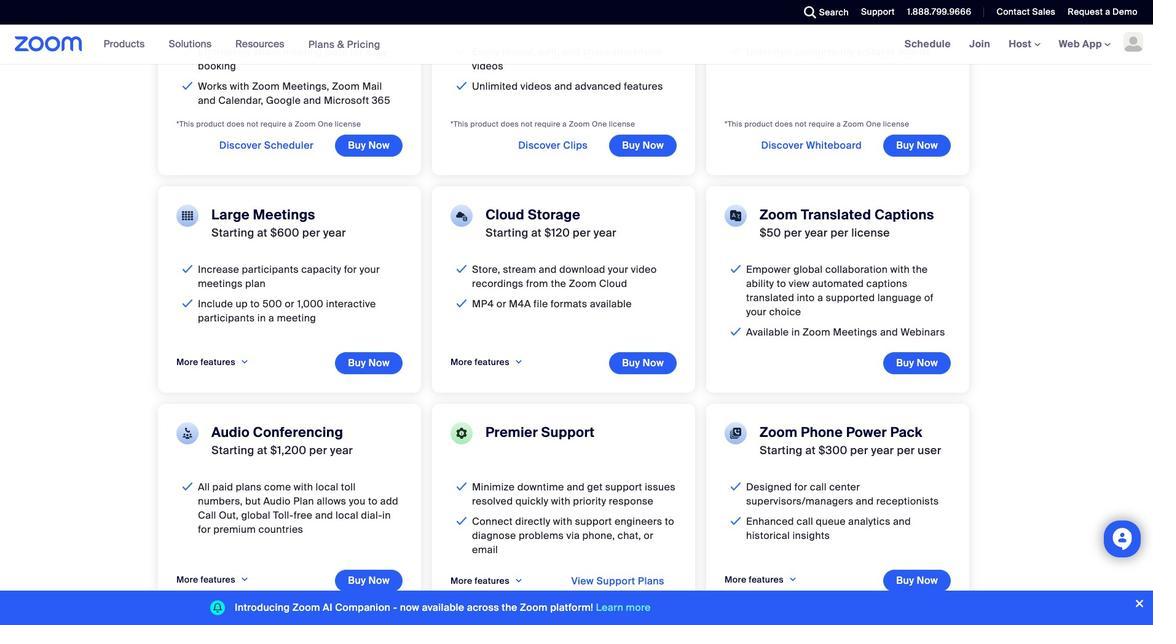 Task type: describe. For each thing, give the bounding box(es) containing it.
audio conferencing starting at $1,200 per year
[[211, 424, 353, 458]]

join link
[[960, 25, 999, 64]]

zoom inside zoom translated captions $50 per year per license
[[760, 206, 798, 224]]

from
[[526, 277, 548, 290]]

$24.90
[[819, 8, 856, 23]]

dial-
[[361, 509, 382, 522]]

large meetings starting at $600 per year
[[211, 206, 346, 241]]

the for store, stream and download your video recordings from the zoom cloud
[[551, 277, 566, 290]]

premium
[[213, 523, 256, 536]]

per down pack
[[897, 443, 915, 458]]

and down works
[[198, 94, 216, 107]]

and inside all paid plans come with local toll numbers, but audio plan allows you to add call out, global toll-free and local dial-in for premium countries
[[315, 509, 333, 522]]

per down power
[[850, 443, 868, 458]]

unlimited videos and advanced features
[[472, 80, 663, 93]]

in inside include up to 500 or 1,000 interactive participants in a meeting
[[257, 312, 266, 325]]

support inside minimize downtime and get support issues resolved quickly with priority response
[[605, 481, 642, 494]]

slots
[[325, 46, 348, 59]]

products
[[104, 37, 145, 50]]

the for introducing zoom ai companion - now available across the zoom platform! learn more
[[502, 601, 517, 614]]

queue
[[816, 515, 846, 528]]

more for zoom
[[725, 574, 746, 585]]

product for starting at $59.90 per year
[[196, 119, 225, 129]]

more features button for audio
[[176, 570, 249, 590]]

problems
[[519, 529, 564, 542]]

*this product does not require a zoom one license for $59.90
[[176, 119, 361, 129]]

3 does from the left
[[775, 119, 793, 129]]

discover for $69.90
[[518, 139, 561, 152]]

ok image for effortlessly share meeting slots for easy booking
[[179, 45, 196, 59]]

minimize downtime and get support issues resolved quickly with priority response
[[472, 481, 676, 508]]

ok image for connect directly with support engineers to diagnose problems via phone, chat, or email
[[454, 515, 470, 529]]

interactive
[[326, 298, 376, 311]]

stream
[[503, 263, 536, 276]]

with inside minimize downtime and get support issues resolved quickly with priority response
[[551, 495, 570, 508]]

down image for zoom
[[789, 574, 797, 587]]

free
[[294, 509, 313, 522]]

premier
[[486, 424, 538, 442]]

starting at $69.90 per year
[[486, 8, 629, 23]]

zoom up the google
[[252, 80, 280, 93]]

file
[[534, 298, 548, 311]]

year up short-
[[606, 8, 629, 23]]

view support plans link
[[559, 571, 677, 592]]

a left demo
[[1105, 6, 1110, 17]]

to inside all paid plans come with local toll numbers, but audio plan allows you to add call out, global toll-free and local dial-in for premium countries
[[368, 495, 378, 508]]

learn more link
[[596, 601, 651, 614]]

not for $59.90
[[247, 119, 258, 129]]

of
[[924, 292, 934, 304]]

ability
[[746, 277, 774, 290]]

designed
[[746, 481, 792, 494]]

whiteboard
[[806, 139, 862, 152]]

easy
[[366, 46, 388, 59]]

into
[[797, 292, 815, 304]]

share inside "easily record, edit, and share short-form videos"
[[583, 46, 609, 59]]

participants inside include up to 500 or 1,000 interactive participants in a meeting
[[198, 312, 255, 325]]

ok image for easily record, edit, and share short-form videos
[[454, 45, 470, 59]]

a up scheduler
[[288, 119, 293, 129]]

and down meetings,
[[303, 94, 321, 107]]

ok image for mp4 or m4a file formats available
[[454, 297, 470, 311]]

1 vertical spatial meetings
[[833, 326, 878, 339]]

conferencing
[[253, 424, 343, 442]]

view support plans
[[571, 575, 664, 588]]

per right $69.90
[[585, 8, 603, 23]]

meetings,
[[282, 80, 329, 93]]

zoom left ai
[[292, 601, 320, 614]]

3 one from the left
[[866, 119, 881, 129]]

contact sales
[[997, 6, 1056, 17]]

starting inside cloud storage starting at $120 per year
[[486, 226, 528, 241]]

numbers,
[[198, 495, 243, 508]]

meeting inside include up to 500 or 1,000 interactive participants in a meeting
[[277, 312, 316, 325]]

discover scheduler
[[219, 139, 314, 152]]

year inside zoom translated captions $50 per year per license
[[805, 226, 828, 241]]

supervisors/managers
[[746, 495, 853, 508]]

not for $69.90
[[521, 119, 533, 129]]

resources
[[235, 37, 284, 50]]

solutions
[[169, 37, 211, 50]]

more features button up across
[[451, 571, 523, 592]]

zoom up microsoft
[[332, 80, 360, 93]]

zoom down into
[[803, 326, 830, 339]]

year up editable
[[880, 8, 903, 23]]

and inside store, stream and download your video recordings from the zoom cloud
[[539, 263, 557, 276]]

call
[[198, 509, 216, 522]]

starting up product information navigation
[[211, 8, 254, 23]]

zoom up whiteboard
[[843, 119, 864, 129]]

and left webinars
[[880, 326, 898, 339]]

ok image for include up to 500 or 1,000 interactive participants in a meeting
[[179, 297, 196, 311]]

to inside include up to 500 or 1,000 interactive participants in a meeting
[[250, 298, 260, 311]]

pack
[[890, 424, 923, 442]]

and inside designed for call center supervisors/managers and receptionists
[[856, 495, 874, 508]]

starting inside zoom phone power pack starting at $300 per year per user
[[760, 443, 803, 458]]

starting inside audio conferencing starting at $1,200 per year
[[211, 443, 254, 458]]

year up plans & pricing
[[332, 8, 355, 23]]

2 horizontal spatial support
[[861, 6, 895, 17]]

your for storage
[[608, 263, 628, 276]]

3 *this product does not require a zoom one license from the left
[[725, 119, 909, 129]]

cloud storage starting at $120 per year
[[486, 206, 616, 241]]

0 vertical spatial available
[[590, 298, 632, 311]]

request
[[1068, 6, 1103, 17]]

at left search at the top of page
[[805, 8, 816, 23]]

more for large
[[176, 357, 198, 368]]

unlimited for unlimited concurrently editable boards
[[746, 46, 792, 59]]

for inside increase participants capacity for your meetings plan
[[344, 263, 357, 276]]

more features button for cloud
[[451, 352, 523, 373]]

unlimited concurrently editable boards
[[746, 46, 931, 59]]

share inside the effortlessly share meeting slots for easy booking
[[254, 46, 280, 59]]

now
[[400, 601, 419, 614]]

priority
[[573, 495, 606, 508]]

empower global collaboration with the ability to view automated captions translated into a supported language of your choice
[[746, 263, 934, 319]]

effortlessly share meeting slots for easy booking
[[198, 46, 388, 73]]

premier support
[[486, 424, 595, 442]]

issues
[[645, 481, 676, 494]]

product for starting at $69.90 per year
[[470, 119, 499, 129]]

meetings inside large meetings starting at $600 per year
[[253, 206, 315, 224]]

ok image for designed for call center supervisors/managers and receptionists
[[728, 480, 744, 494]]

easily
[[472, 46, 500, 59]]

more features for zoom
[[725, 574, 784, 585]]

ok image for unlimited concurrently editable boards
[[728, 45, 744, 59]]

a up clips
[[562, 119, 567, 129]]

your inside empower global collaboration with the ability to view automated captions translated into a supported language of your choice
[[746, 306, 767, 319]]

starting at $24.90 per year
[[760, 8, 903, 23]]

zoom left platform!
[[520, 601, 548, 614]]

at inside cloud storage starting at $120 per year
[[531, 226, 542, 241]]

starting inside large meetings starting at $600 per year
[[211, 226, 254, 241]]

more features up across
[[451, 576, 510, 587]]

features for large meetings
[[200, 357, 235, 368]]

web app button
[[1059, 37, 1111, 50]]

meeting inside the effortlessly share meeting slots for easy booking
[[283, 46, 322, 59]]

app
[[1082, 37, 1102, 50]]

advanced
[[575, 80, 621, 93]]

get
[[587, 481, 603, 494]]

quickly
[[515, 495, 548, 508]]

zoom translated captions $50 per year per license
[[760, 206, 934, 241]]

add
[[380, 495, 398, 508]]

audio inside audio conferencing starting at $1,200 per year
[[211, 424, 250, 442]]

directly
[[515, 515, 550, 528]]

concurrently
[[795, 46, 854, 59]]

effortlessly
[[198, 46, 251, 59]]

down image for more features button over across
[[514, 575, 523, 588]]

contact
[[997, 6, 1030, 17]]

formats
[[551, 298, 587, 311]]

mp4
[[472, 298, 494, 311]]

zoom inside zoom phone power pack starting at $300 per year per user
[[760, 424, 798, 442]]

1 vertical spatial local
[[336, 509, 358, 522]]

year inside large meetings starting at $600 per year
[[323, 226, 346, 241]]

down image for more features button associated with audio
[[240, 574, 249, 587]]

1 vertical spatial in
[[792, 326, 800, 339]]

a inside include up to 500 or 1,000 interactive participants in a meeting
[[269, 312, 274, 325]]

toll-
[[273, 509, 294, 522]]

historical
[[746, 529, 790, 542]]

introducing
[[235, 601, 290, 614]]

global inside all paid plans come with local toll numbers, but audio plan allows you to add call out, global toll-free and local dial-in for premium countries
[[241, 509, 270, 522]]

translated
[[801, 206, 871, 224]]

at inside zoom phone power pack starting at $300 per year per user
[[805, 443, 816, 458]]

$1,200
[[270, 443, 306, 458]]

webinars
[[901, 326, 945, 339]]

your for meetings
[[360, 263, 380, 276]]

down image for cloud
[[514, 356, 523, 369]]

easily record, edit, and share short-form videos
[[472, 46, 663, 73]]

discover scheduler link
[[207, 135, 326, 156]]

platform!
[[550, 601, 593, 614]]

unlimited for unlimited videos and advanced features
[[472, 80, 518, 93]]

resolved
[[472, 495, 513, 508]]

you
[[349, 495, 366, 508]]

for inside all paid plans come with local toll numbers, but audio plan allows you to add call out, global toll-free and local dial-in for premium countries
[[198, 523, 211, 536]]

more features for large
[[176, 357, 235, 368]]

license inside zoom translated captions $50 per year per license
[[851, 226, 890, 241]]

discover whiteboard link
[[749, 135, 874, 156]]

discover for $59.90
[[219, 139, 262, 152]]

all
[[198, 481, 210, 494]]

short-
[[612, 46, 641, 59]]

more for audio
[[176, 574, 198, 585]]

starting up record,
[[486, 8, 528, 23]]

videos inside "easily record, edit, and share short-form videos"
[[472, 60, 503, 73]]

zoom up clips
[[569, 119, 590, 129]]

require for $69.90
[[535, 119, 560, 129]]

resources button
[[235, 25, 290, 64]]

m4a
[[509, 298, 531, 311]]

and inside enhanced call queue analytics and historical insights
[[893, 515, 911, 528]]

$59.90
[[270, 8, 308, 23]]

a up whiteboard
[[837, 119, 841, 129]]

allows
[[317, 495, 346, 508]]

cloud inside cloud storage starting at $120 per year
[[486, 206, 524, 224]]

365
[[372, 94, 390, 107]]

solutions button
[[169, 25, 217, 64]]

plans inside product information navigation
[[308, 38, 335, 51]]



Task type: locate. For each thing, give the bounding box(es) containing it.
works with zoom meetings, zoom mail and calendar, google and microsoft 365
[[198, 80, 390, 107]]

or inside 'connect directly with support engineers to diagnose problems via phone, chat, or email'
[[644, 529, 654, 542]]

more features down historical
[[725, 574, 784, 585]]

the right across
[[502, 601, 517, 614]]

2 horizontal spatial product
[[745, 119, 773, 129]]

in inside all paid plans come with local toll numbers, but audio plan allows you to add call out, global toll-free and local dial-in for premium countries
[[382, 509, 391, 522]]

0 vertical spatial in
[[257, 312, 266, 325]]

a right into
[[817, 292, 823, 304]]

at left $69.90
[[531, 8, 542, 23]]

$600
[[270, 226, 299, 241]]

0 vertical spatial videos
[[472, 60, 503, 73]]

discover down "calendar,"
[[219, 139, 262, 152]]

starting left search at the top of page
[[760, 8, 803, 23]]

ok image for increase participants capacity for your meetings plan
[[179, 263, 196, 277]]

down image for large
[[240, 356, 249, 369]]

more features down include
[[176, 357, 235, 368]]

enhanced
[[746, 515, 794, 528]]

participants inside increase participants capacity for your meetings plan
[[242, 263, 299, 276]]

with up captions
[[890, 263, 910, 276]]

at left $600
[[257, 226, 268, 241]]

and left get
[[567, 481, 585, 494]]

1 vertical spatial plans
[[638, 575, 664, 588]]

or
[[285, 298, 295, 311], [496, 298, 506, 311], [644, 529, 654, 542]]

search
[[819, 7, 849, 18]]

year inside zoom phone power pack starting at $300 per year per user
[[871, 443, 894, 458]]

0 horizontal spatial *this product does not require a zoom one license
[[176, 119, 361, 129]]

collaboration
[[825, 263, 888, 276]]

$120
[[544, 226, 570, 241]]

available right formats on the top of the page
[[590, 298, 632, 311]]

more features button down mp4
[[451, 352, 523, 373]]

1.888.799.9666
[[907, 6, 971, 17]]

0 horizontal spatial does
[[227, 119, 245, 129]]

2 product from the left
[[470, 119, 499, 129]]

license for discover scheduler
[[335, 119, 361, 129]]

2 horizontal spatial *this product does not require a zoom one license
[[725, 119, 909, 129]]

2 horizontal spatial the
[[912, 263, 928, 276]]

include up to 500 or 1,000 interactive participants in a meeting
[[198, 298, 376, 325]]

$69.90
[[544, 8, 582, 23]]

0 vertical spatial the
[[912, 263, 928, 276]]

0 horizontal spatial down image
[[240, 574, 249, 587]]

support
[[861, 6, 895, 17], [541, 424, 595, 442], [596, 575, 635, 588]]

1 product from the left
[[196, 119, 225, 129]]

1 discover from the left
[[219, 139, 262, 152]]

1 vertical spatial call
[[797, 515, 813, 528]]

call up insights
[[797, 515, 813, 528]]

0 vertical spatial support
[[605, 481, 642, 494]]

at left $1,200 in the bottom of the page
[[257, 443, 268, 458]]

require up discover whiteboard
[[809, 119, 835, 129]]

2 does from the left
[[501, 119, 519, 129]]

language
[[878, 292, 922, 304]]

0 horizontal spatial cloud
[[486, 206, 524, 224]]

down image up the introducing
[[240, 574, 249, 587]]

ok image for available in zoom meetings and webinars
[[728, 325, 744, 339]]

0 horizontal spatial audio
[[211, 424, 250, 442]]

2 require from the left
[[535, 119, 560, 129]]

call up supervisors/managers
[[810, 481, 827, 494]]

2 vertical spatial support
[[596, 575, 635, 588]]

0 horizontal spatial support
[[541, 424, 595, 442]]

banner
[[0, 25, 1153, 65]]

0 horizontal spatial product
[[196, 119, 225, 129]]

connect
[[472, 515, 513, 528]]

features up across
[[475, 576, 510, 587]]

ok image for store, stream and download your video recordings from the zoom cloud
[[454, 263, 470, 277]]

at
[[257, 8, 268, 23], [531, 8, 542, 23], [805, 8, 816, 23], [257, 226, 268, 241], [531, 226, 542, 241], [257, 443, 268, 458], [805, 443, 816, 458]]

license
[[335, 119, 361, 129], [609, 119, 635, 129], [883, 119, 909, 129], [851, 226, 890, 241]]

*this product does not require a zoom one license up discover whiteboard
[[725, 119, 909, 129]]

1 not from the left
[[247, 119, 258, 129]]

plans left &
[[308, 38, 335, 51]]

per down 'conferencing'
[[309, 443, 327, 458]]

does up discover clips
[[501, 119, 519, 129]]

and inside "easily record, edit, and share short-form videos"
[[562, 46, 580, 59]]

with up plan
[[294, 481, 313, 494]]

1 horizontal spatial *this product does not require a zoom one license
[[451, 119, 635, 129]]

starting up designed
[[760, 443, 803, 458]]

designed for call center supervisors/managers and receptionists
[[746, 481, 939, 508]]

introducing zoom ai companion - now available across the zoom platform! learn more
[[235, 601, 651, 614]]

0 horizontal spatial meetings
[[253, 206, 315, 224]]

unlimited down easily at the top left
[[472, 80, 518, 93]]

join
[[969, 37, 990, 50]]

does for starting at $69.90 per year
[[501, 119, 519, 129]]

more features button for large
[[176, 352, 249, 373]]

3 require from the left
[[809, 119, 835, 129]]

ok image
[[179, 45, 196, 59], [454, 45, 470, 59], [454, 80, 470, 94], [179, 263, 196, 277], [454, 263, 470, 277], [454, 297, 470, 311], [728, 325, 744, 339], [454, 480, 470, 494]]

plans
[[308, 38, 335, 51], [638, 575, 664, 588]]

*this product does not require a zoom one license for $69.90
[[451, 119, 635, 129]]

more features
[[176, 357, 235, 368], [451, 357, 510, 368], [176, 574, 235, 585], [725, 574, 784, 585], [451, 576, 510, 587]]

videos down easily at the top left
[[472, 60, 503, 73]]

features for zoom phone power pack
[[749, 574, 784, 585]]

schedule link
[[895, 25, 960, 64]]

down image
[[240, 356, 249, 369], [514, 356, 523, 369], [789, 574, 797, 587]]

plans
[[236, 481, 262, 494]]

to
[[777, 277, 786, 290], [250, 298, 260, 311], [368, 495, 378, 508], [665, 515, 674, 528]]

features for audio conferencing
[[200, 574, 235, 585]]

host
[[1009, 37, 1034, 50]]

0 horizontal spatial one
[[318, 119, 333, 129]]

per right $59.90 in the left top of the page
[[311, 8, 329, 23]]

for
[[350, 46, 363, 59], [344, 263, 357, 276], [794, 481, 807, 494], [198, 523, 211, 536]]

1 vertical spatial cloud
[[599, 277, 627, 290]]

search button
[[795, 0, 852, 25]]

1 vertical spatial support
[[541, 424, 595, 442]]

2 vertical spatial the
[[502, 601, 517, 614]]

year
[[332, 8, 355, 23], [606, 8, 629, 23], [880, 8, 903, 23], [323, 226, 346, 241], [594, 226, 616, 241], [805, 226, 828, 241], [330, 443, 353, 458], [871, 443, 894, 458]]

features down form
[[624, 80, 663, 93]]

plans up more
[[638, 575, 664, 588]]

per inside audio conferencing starting at $1,200 per year
[[309, 443, 327, 458]]

0 vertical spatial meeting
[[283, 46, 322, 59]]

1 horizontal spatial require
[[535, 119, 560, 129]]

available in zoom meetings and webinars
[[746, 326, 945, 339]]

0 vertical spatial global
[[793, 263, 823, 276]]

does down "calendar,"
[[227, 119, 245, 129]]

zoom phone power pack starting at $300 per year per user
[[760, 424, 941, 458]]

zoom down the download
[[569, 277, 597, 290]]

year inside audio conferencing starting at $1,200 per year
[[330, 443, 353, 458]]

ok image for minimize downtime and get support issues resolved quickly with priority response
[[454, 480, 470, 494]]

require for $59.90
[[260, 119, 286, 129]]

one for $69.90
[[592, 119, 607, 129]]

year inside cloud storage starting at $120 per year
[[594, 226, 616, 241]]

your up interactive
[[360, 263, 380, 276]]

more
[[176, 357, 198, 368], [451, 357, 472, 368], [176, 574, 198, 585], [725, 574, 746, 585], [451, 576, 472, 587]]

more
[[626, 601, 651, 614]]

audio down come
[[263, 495, 291, 508]]

1,000
[[297, 298, 323, 311]]

0 horizontal spatial or
[[285, 298, 295, 311]]

does up discover whiteboard
[[775, 119, 793, 129]]

for inside the effortlessly share meeting slots for easy booking
[[350, 46, 363, 59]]

and up analytics
[[856, 495, 874, 508]]

cloud left storage
[[486, 206, 524, 224]]

enhanced call queue analytics and historical insights
[[746, 515, 911, 542]]

1 vertical spatial the
[[551, 277, 566, 290]]

insights
[[793, 529, 830, 542]]

a down 500
[[269, 312, 274, 325]]

zoom
[[252, 80, 280, 93], [332, 80, 360, 93], [295, 119, 316, 129], [569, 119, 590, 129], [843, 119, 864, 129], [760, 206, 798, 224], [569, 277, 597, 290], [803, 326, 830, 339], [760, 424, 798, 442], [292, 601, 320, 614], [520, 601, 548, 614]]

not
[[247, 119, 258, 129], [521, 119, 533, 129], [795, 119, 807, 129]]

at inside large meetings starting at $600 per year
[[257, 226, 268, 241]]

down image down m4a
[[514, 356, 523, 369]]

1 does from the left
[[227, 119, 245, 129]]

your
[[360, 263, 380, 276], [608, 263, 628, 276], [746, 306, 767, 319]]

with inside works with zoom meetings, zoom mail and calendar, google and microsoft 365
[[230, 80, 249, 93]]

features for cloud storage
[[475, 357, 510, 368]]

1 horizontal spatial support
[[596, 575, 635, 588]]

0 vertical spatial meetings
[[253, 206, 315, 224]]

starting down large
[[211, 226, 254, 241]]

your inside store, stream and download your video recordings from the zoom cloud
[[608, 263, 628, 276]]

*this product does not require a zoom one license up discover scheduler
[[176, 119, 361, 129]]

microsoft
[[324, 94, 369, 107]]

1 horizontal spatial product
[[470, 119, 499, 129]]

and up from
[[539, 263, 557, 276]]

1 horizontal spatial not
[[521, 119, 533, 129]]

2 *this product does not require a zoom one license from the left
[[451, 119, 635, 129]]

1 *this product does not require a zoom one license from the left
[[176, 119, 361, 129]]

minimize
[[472, 481, 515, 494]]

at left $59.90 in the left top of the page
[[257, 8, 268, 23]]

1 vertical spatial global
[[241, 509, 270, 522]]

plan
[[293, 495, 314, 508]]

2 vertical spatial in
[[382, 509, 391, 522]]

1 vertical spatial support
[[575, 515, 612, 528]]

sales
[[1032, 6, 1056, 17]]

audio inside all paid plans come with local toll numbers, but audio plan allows you to add call out, global toll-free and local dial-in for premium countries
[[263, 495, 291, 508]]

2 horizontal spatial require
[[809, 119, 835, 129]]

1 horizontal spatial down image
[[514, 575, 523, 588]]

1 horizontal spatial audio
[[263, 495, 291, 508]]

1 horizontal spatial does
[[501, 119, 519, 129]]

videos
[[472, 60, 503, 73], [520, 80, 552, 93]]

starting at $59.90 per year
[[211, 8, 355, 23]]

host button
[[1009, 37, 1040, 50]]

1 require from the left
[[260, 119, 286, 129]]

2 horizontal spatial does
[[775, 119, 793, 129]]

for up supervisors/managers
[[794, 481, 807, 494]]

1 vertical spatial audio
[[263, 495, 291, 508]]

0 horizontal spatial the
[[502, 601, 517, 614]]

require up discover clips
[[535, 119, 560, 129]]

more features button down include
[[176, 352, 249, 373]]

1 horizontal spatial cloud
[[599, 277, 627, 290]]

more for cloud
[[451, 357, 472, 368]]

zoom up scheduler
[[295, 119, 316, 129]]

2 horizontal spatial *this
[[725, 119, 743, 129]]

1 horizontal spatial meetings
[[833, 326, 878, 339]]

2 horizontal spatial not
[[795, 119, 807, 129]]

0 horizontal spatial videos
[[472, 60, 503, 73]]

in down choice
[[792, 326, 800, 339]]

or inside include up to 500 or 1,000 interactive participants in a meeting
[[285, 298, 295, 311]]

per right $600
[[302, 226, 320, 241]]

with down downtime
[[551, 495, 570, 508]]

downtime
[[517, 481, 564, 494]]

global up view
[[793, 263, 823, 276]]

3 discover from the left
[[761, 139, 804, 152]]

2 discover from the left
[[518, 139, 561, 152]]

plans & pricing link
[[308, 38, 380, 51], [308, 38, 380, 51]]

choice
[[769, 306, 801, 319]]

1 horizontal spatial share
[[583, 46, 609, 59]]

1 horizontal spatial *this
[[451, 119, 468, 129]]

meetings down the supported
[[833, 326, 878, 339]]

boards
[[898, 46, 931, 59]]

0 vertical spatial support
[[861, 6, 895, 17]]

1 horizontal spatial in
[[382, 509, 391, 522]]

*this product does not require a zoom one license up discover clips
[[451, 119, 635, 129]]

store,
[[472, 263, 500, 276]]

*this
[[176, 119, 194, 129], [451, 119, 468, 129], [725, 119, 743, 129]]

1 horizontal spatial global
[[793, 263, 823, 276]]

discover inside "link"
[[219, 139, 262, 152]]

1 horizontal spatial unlimited
[[746, 46, 792, 59]]

discover clips link
[[506, 135, 600, 156]]

ok image for all paid plans come with local toll numbers, but audio plan allows you to add call out, global toll-free and local dial-in for premium countries
[[179, 480, 196, 494]]

2 horizontal spatial one
[[866, 119, 881, 129]]

1 share from the left
[[254, 46, 280, 59]]

2 horizontal spatial your
[[746, 306, 767, 319]]

3 not from the left
[[795, 119, 807, 129]]

ok image for empower global collaboration with the ability to view automated captions translated into a supported language of your choice
[[728, 263, 744, 277]]

all paid plans come with local toll numbers, but audio plan allows you to add call out, global toll-free and local dial-in for premium countries
[[198, 481, 398, 536]]

more features button for zoom
[[725, 570, 797, 590]]

features up the introducing
[[200, 574, 235, 585]]

for right capacity
[[344, 263, 357, 276]]

your down translated
[[746, 306, 767, 319]]

2 one from the left
[[592, 119, 607, 129]]

store, stream and download your video recordings from the zoom cloud
[[472, 263, 657, 290]]

ok image for works with zoom meetings, zoom mail and calendar, google and microsoft 365
[[179, 80, 196, 94]]

0 horizontal spatial in
[[257, 312, 266, 325]]

for inside designed for call center supervisors/managers and receptionists
[[794, 481, 807, 494]]

0 vertical spatial unlimited
[[746, 46, 792, 59]]

discover
[[219, 139, 262, 152], [518, 139, 561, 152], [761, 139, 804, 152]]

schedule
[[905, 37, 951, 50]]

1 horizontal spatial available
[[590, 298, 632, 311]]

year up capacity
[[323, 226, 346, 241]]

profile picture image
[[1124, 32, 1143, 52]]

clips
[[563, 139, 588, 152]]

more features for cloud
[[451, 357, 510, 368]]

0 horizontal spatial your
[[360, 263, 380, 276]]

ok image for enhanced call queue analytics and historical insights
[[728, 515, 744, 529]]

local up the "allows"
[[316, 481, 338, 494]]

more features button
[[176, 352, 249, 373], [451, 352, 523, 373], [176, 570, 249, 590], [725, 570, 797, 590], [451, 571, 523, 592]]

down image down problems at the bottom of the page
[[514, 575, 523, 588]]

0 horizontal spatial plans
[[308, 38, 335, 51]]

*this for starting at $59.90 per year
[[176, 119, 194, 129]]

0 horizontal spatial not
[[247, 119, 258, 129]]

with up via
[[553, 515, 572, 528]]

1 vertical spatial videos
[[520, 80, 552, 93]]

2 *this from the left
[[451, 119, 468, 129]]

0 horizontal spatial require
[[260, 119, 286, 129]]

but
[[245, 495, 261, 508]]

ok image for unlimited videos and advanced features
[[454, 80, 470, 94]]

to right up at the top of page
[[250, 298, 260, 311]]

0 vertical spatial call
[[810, 481, 827, 494]]

plan
[[245, 277, 266, 290]]

0 horizontal spatial *this
[[176, 119, 194, 129]]

to inside empower global collaboration with the ability to view automated captions translated into a supported language of your choice
[[777, 277, 786, 290]]

with inside all paid plans come with local toll numbers, but audio plan allows you to add call out, global toll-free and local dial-in for premium countries
[[294, 481, 313, 494]]

available right now
[[422, 601, 464, 614]]

2 share from the left
[[583, 46, 609, 59]]

3 *this from the left
[[725, 119, 743, 129]]

video
[[631, 263, 657, 276]]

capacity
[[301, 263, 341, 276]]

year down translated
[[805, 226, 828, 241]]

license for discover clips
[[609, 119, 635, 129]]

0 horizontal spatial down image
[[240, 356, 249, 369]]

zoom inside store, stream and download your video recordings from the zoom cloud
[[569, 277, 597, 290]]

&
[[337, 38, 344, 51]]

at inside audio conferencing starting at $1,200 per year
[[257, 443, 268, 458]]

increase participants capacity for your meetings plan
[[198, 263, 380, 290]]

2 horizontal spatial discover
[[761, 139, 804, 152]]

view
[[789, 277, 810, 290]]

empower
[[746, 263, 791, 276]]

call inside enhanced call queue analytics and historical insights
[[797, 515, 813, 528]]

1 vertical spatial meeting
[[277, 312, 316, 325]]

buy
[[348, 139, 366, 152], [622, 139, 640, 152], [896, 139, 914, 152], [348, 357, 366, 370], [622, 357, 640, 370], [896, 357, 914, 370], [348, 574, 366, 587], [896, 574, 914, 587]]

one
[[318, 119, 333, 129], [592, 119, 607, 129], [866, 119, 881, 129]]

2 horizontal spatial down image
[[789, 574, 797, 587]]

not up discover whiteboard
[[795, 119, 807, 129]]

not up discover clips
[[521, 119, 533, 129]]

cloud inside store, stream and download your video recordings from the zoom cloud
[[599, 277, 627, 290]]

1.888.799.9666 button
[[898, 0, 974, 25], [907, 6, 971, 17]]

product information navigation
[[94, 25, 390, 65]]

and down the receptionists
[[893, 515, 911, 528]]

year down power
[[871, 443, 894, 458]]

1 vertical spatial participants
[[198, 312, 255, 325]]

2 horizontal spatial in
[[792, 326, 800, 339]]

ok image
[[728, 45, 744, 59], [179, 80, 196, 94], [728, 263, 744, 277], [179, 297, 196, 311], [179, 480, 196, 494], [728, 480, 744, 494], [454, 515, 470, 529], [728, 515, 744, 529]]

or right 500
[[285, 298, 295, 311]]

call inside designed for call center supervisors/managers and receptionists
[[810, 481, 827, 494]]

google
[[266, 94, 301, 107]]

audio up paid
[[211, 424, 250, 442]]

the inside empower global collaboration with the ability to view automated captions translated into a supported language of your choice
[[912, 263, 928, 276]]

1 horizontal spatial or
[[496, 298, 506, 311]]

1 vertical spatial unlimited
[[472, 80, 518, 93]]

and inside minimize downtime and get support issues resolved quickly with priority response
[[567, 481, 585, 494]]

response
[[609, 495, 654, 508]]

per down translated
[[831, 226, 849, 241]]

captions
[[875, 206, 934, 224]]

for right &
[[350, 46, 363, 59]]

and down "easily record, edit, and share short-form videos"
[[554, 80, 572, 93]]

down image
[[240, 574, 249, 587], [514, 575, 523, 588]]

1 horizontal spatial plans
[[638, 575, 664, 588]]

per
[[311, 8, 329, 23], [585, 8, 603, 23], [859, 8, 877, 23], [302, 226, 320, 241], [573, 226, 591, 241], [784, 226, 802, 241], [831, 226, 849, 241], [309, 443, 327, 458], [850, 443, 868, 458], [897, 443, 915, 458]]

0 horizontal spatial available
[[422, 601, 464, 614]]

not up discover scheduler
[[247, 119, 258, 129]]

0 vertical spatial audio
[[211, 424, 250, 442]]

one for $59.90
[[318, 119, 333, 129]]

connect directly with support engineers to diagnose problems via phone, chat, or email
[[472, 515, 674, 556]]

1 horizontal spatial down image
[[514, 356, 523, 369]]

3 product from the left
[[745, 119, 773, 129]]

1 *this from the left
[[176, 119, 194, 129]]

2 not from the left
[[521, 119, 533, 129]]

or right mp4
[[496, 298, 506, 311]]

participants down include
[[198, 312, 255, 325]]

products button
[[104, 25, 150, 64]]

scheduler
[[264, 139, 314, 152]]

buy now
[[348, 139, 390, 152], [622, 139, 664, 152], [896, 139, 938, 152], [348, 357, 390, 370], [622, 357, 664, 370], [896, 357, 938, 370], [348, 574, 390, 587], [896, 574, 938, 587]]

recordings
[[472, 277, 523, 290]]

starting
[[211, 8, 254, 23], [486, 8, 528, 23], [760, 8, 803, 23], [211, 226, 254, 241], [486, 226, 528, 241], [211, 443, 254, 458], [760, 443, 803, 458]]

global
[[793, 263, 823, 276], [241, 509, 270, 522]]

support up "phone," at the right of page
[[575, 515, 612, 528]]

1 vertical spatial available
[[422, 601, 464, 614]]

participants
[[242, 263, 299, 276], [198, 312, 255, 325]]

per right $24.90
[[859, 8, 877, 23]]

1 horizontal spatial one
[[592, 119, 607, 129]]

license for discover whiteboard
[[883, 119, 909, 129]]

the inside store, stream and download your video recordings from the zoom cloud
[[551, 277, 566, 290]]

your inside increase participants capacity for your meetings plan
[[360, 263, 380, 276]]

*this for starting at $69.90 per year
[[451, 119, 468, 129]]

a inside empower global collaboration with the ability to view automated captions translated into a supported language of your choice
[[817, 292, 823, 304]]

0 horizontal spatial share
[[254, 46, 280, 59]]

0 horizontal spatial discover
[[219, 139, 262, 152]]

per inside large meetings starting at $600 per year
[[302, 226, 320, 241]]

the up mp4 or m4a file formats available at the top of page
[[551, 277, 566, 290]]

with inside empower global collaboration with the ability to view automated captions translated into a supported language of your choice
[[890, 263, 910, 276]]

meeting down 1,000
[[277, 312, 316, 325]]

2 horizontal spatial or
[[644, 529, 654, 542]]

0 horizontal spatial global
[[241, 509, 270, 522]]

support inside 'connect directly with support engineers to diagnose problems via phone, chat, or email'
[[575, 515, 612, 528]]

0 vertical spatial participants
[[242, 263, 299, 276]]

banner containing products
[[0, 25, 1153, 65]]

global inside empower global collaboration with the ability to view automated captions translated into a supported language of your choice
[[793, 263, 823, 276]]

0 vertical spatial local
[[316, 481, 338, 494]]

diagnose
[[472, 529, 516, 542]]

1 horizontal spatial your
[[608, 263, 628, 276]]

per inside cloud storage starting at $120 per year
[[573, 226, 591, 241]]

does for starting at $59.90 per year
[[227, 119, 245, 129]]

features down mp4
[[475, 357, 510, 368]]

*this product does not require a zoom one license
[[176, 119, 361, 129], [451, 119, 635, 129], [725, 119, 909, 129]]

1 horizontal spatial the
[[551, 277, 566, 290]]

call
[[810, 481, 827, 494], [797, 515, 813, 528]]

meetings navigation
[[895, 25, 1153, 65]]

support for view support plans
[[596, 575, 635, 588]]

0 vertical spatial plans
[[308, 38, 335, 51]]

support up editable
[[861, 6, 895, 17]]

per right $50
[[784, 226, 802, 241]]

0 horizontal spatial unlimited
[[472, 80, 518, 93]]

1 one from the left
[[318, 119, 333, 129]]

support for premier support
[[541, 424, 595, 442]]

meeting left slots
[[283, 46, 322, 59]]

with inside 'connect directly with support engineers to diagnose problems via phone, chat, or email'
[[553, 515, 572, 528]]

at down phone
[[805, 443, 816, 458]]

1 horizontal spatial videos
[[520, 80, 552, 93]]

view
[[571, 575, 594, 588]]

$50
[[760, 226, 781, 241]]

0 vertical spatial cloud
[[486, 206, 524, 224]]

zoom logo image
[[15, 36, 82, 52]]

down image down insights
[[789, 574, 797, 587]]

features down historical
[[749, 574, 784, 585]]

1 horizontal spatial discover
[[518, 139, 561, 152]]

down image down up at the top of page
[[240, 356, 249, 369]]

mail
[[362, 80, 382, 93]]

phone,
[[582, 529, 615, 542]]

share down starting at $59.90 per year
[[254, 46, 280, 59]]

to inside 'connect directly with support engineers to diagnose problems via phone, chat, or email'
[[665, 515, 674, 528]]

more features for audio
[[176, 574, 235, 585]]



Task type: vqa. For each thing, say whether or not it's contained in the screenshot.


